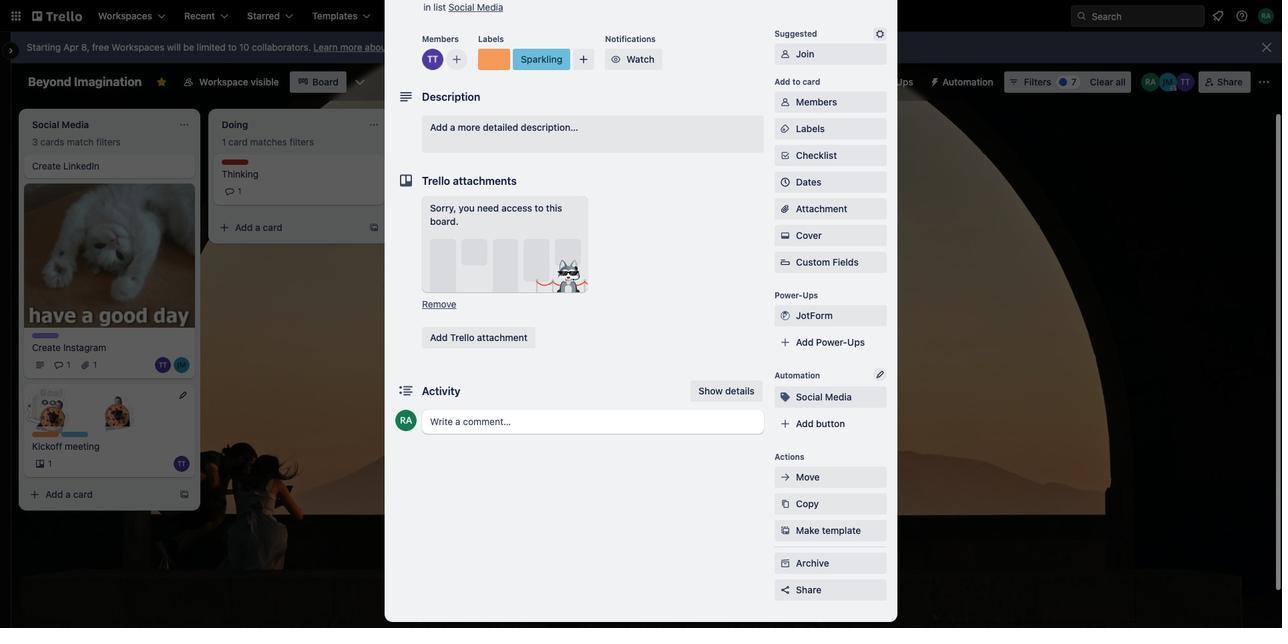 Task type: vqa. For each thing, say whether or not it's contained in the screenshot.
second 'filters' from the right
yes



Task type: locate. For each thing, give the bounding box(es) containing it.
clear all
[[1091, 76, 1126, 88]]

filters down the 'detailed'
[[476, 136, 500, 148]]

show menu image
[[1258, 75, 1271, 89]]

3 cards match filters up trello attachments
[[412, 136, 500, 148]]

color: sky, title: "sparkling" element
[[513, 49, 571, 70], [61, 433, 98, 443]]

more left the 'detailed'
[[458, 122, 481, 133]]

sm image inside move link
[[779, 471, 792, 484]]

imagination
[[74, 75, 142, 89]]

0 vertical spatial jeremy miller (jeremymiller198) image
[[1159, 73, 1178, 92]]

1 horizontal spatial to
[[535, 202, 544, 214]]

move
[[796, 472, 820, 483]]

terry turtle (terryturtle) image right ruby anderson (rubyanderson7) icon
[[1176, 73, 1195, 92]]

power-ups up jotform
[[775, 291, 819, 301]]

0 horizontal spatial sparkling
[[61, 433, 98, 443]]

terry turtle (terryturtle) image left add members to card icon
[[422, 49, 444, 70]]

1 horizontal spatial create from template… image
[[369, 222, 379, 233]]

8,
[[81, 41, 90, 53]]

1 vertical spatial power-
[[775, 291, 803, 301]]

to inside 'sorry, you need access to this board.'
[[535, 202, 544, 214]]

0 horizontal spatial social
[[449, 1, 475, 13]]

0 horizontal spatial 3
[[32, 136, 38, 148]]

1 vertical spatial members
[[796, 96, 838, 108]]

0 horizontal spatial members
[[422, 34, 459, 44]]

color: orange, title: none image right add members to card icon
[[478, 49, 510, 70]]

add trello attachment
[[430, 332, 528, 343]]

leftover
[[412, 278, 447, 289]]

0 vertical spatial create
[[395, 10, 425, 21]]

add a more detailed description…
[[430, 122, 579, 133]]

color: orange, title: none image up kickoff
[[32, 433, 59, 438]]

1 horizontal spatial terry turtle (terryturtle) image
[[174, 457, 190, 473]]

card left is
[[446, 344, 463, 354]]

sm image inside copy link
[[779, 498, 792, 511]]

1 vertical spatial share button
[[775, 580, 887, 601]]

1 vertical spatial jeremy miller (jeremymiller198) image
[[174, 358, 190, 374]]

0 vertical spatial add a card button
[[214, 217, 361, 239]]

power-
[[865, 76, 896, 88], [775, 291, 803, 301], [816, 337, 848, 348]]

sm image for labels
[[779, 122, 792, 136]]

notifications
[[605, 34, 656, 44]]

detailed
[[483, 122, 519, 133]]

sm image inside archive link
[[779, 557, 792, 571]]

more
[[340, 41, 362, 53], [458, 122, 481, 133]]

open information menu image
[[1236, 9, 1249, 23]]

trello
[[422, 175, 450, 187], [450, 332, 475, 343]]

power- up jotform
[[775, 291, 803, 301]]

this card is a template.
[[428, 344, 516, 354]]

match up linkedin at the top of page
[[67, 136, 94, 148]]

sm image left jotform
[[779, 309, 792, 323]]

show details
[[699, 385, 755, 397]]

share left show menu "icon"
[[1218, 76, 1243, 88]]

0 horizontal spatial labels
[[478, 34, 504, 44]]

1 horizontal spatial media
[[825, 391, 852, 403]]

0 horizontal spatial more
[[340, 41, 362, 53]]

create from template… image
[[369, 222, 379, 233], [179, 490, 190, 501]]

1 vertical spatial create from template… image
[[179, 490, 190, 501]]

jeremy miller (jeremymiller198) image right all
[[1159, 73, 1178, 92]]

to
[[228, 41, 237, 53], [793, 77, 801, 87], [535, 202, 544, 214]]

1 horizontal spatial power-ups
[[865, 76, 914, 88]]

attachments
[[453, 175, 517, 187]]

1 horizontal spatial 3 cards match filters
[[412, 136, 500, 148]]

1
[[222, 136, 226, 148], [238, 186, 242, 196], [67, 360, 71, 370], [93, 360, 97, 370], [48, 459, 52, 469]]

filters up thinking link on the top of the page
[[290, 136, 314, 148]]

0 horizontal spatial jeremy miller (jeremymiller198) image
[[174, 358, 190, 374]]

matches
[[250, 136, 287, 148]]

0 vertical spatial create from template… image
[[369, 222, 379, 233]]

activity
[[422, 385, 461, 398]]

0 vertical spatial more
[[340, 41, 362, 53]]

free
[[92, 41, 109, 53]]

add trello attachment button
[[422, 327, 536, 349]]

1 filters from the left
[[96, 136, 121, 148]]

members up add members to card icon
[[422, 34, 459, 44]]

power- up 'members' link
[[865, 76, 896, 88]]

1 down instagram
[[93, 360, 97, 370]]

create left 'list' in the left of the page
[[395, 10, 425, 21]]

0 vertical spatial media
[[477, 1, 503, 13]]

1 horizontal spatial terry turtle (terryturtle) image
[[1176, 73, 1195, 92]]

share button left show menu "icon"
[[1199, 71, 1251, 93]]

labels inside labels link
[[796, 123, 825, 134]]

create button
[[387, 5, 433, 27]]

thinking
[[222, 168, 259, 180]]

jeremy miller (jeremymiller198) image
[[1159, 73, 1178, 92], [174, 358, 190, 374]]

a down description
[[450, 122, 456, 133]]

add power-ups
[[796, 337, 865, 348]]

0 vertical spatial power-
[[865, 76, 896, 88]]

ups left automation button
[[896, 76, 914, 88]]

1 horizontal spatial cards
[[420, 136, 444, 148]]

create down color: purple, title: none icon
[[32, 342, 61, 354]]

sm image
[[874, 27, 887, 41], [779, 47, 792, 61], [609, 53, 623, 66], [779, 96, 792, 109], [779, 122, 792, 136], [779, 391, 792, 404], [779, 471, 792, 484], [779, 524, 792, 538]]

1 horizontal spatial 3
[[412, 136, 417, 148]]

filters up create linkedin link on the left of the page
[[96, 136, 121, 148]]

add members to card image
[[452, 53, 462, 66]]

to left the this
[[535, 202, 544, 214]]

terry turtle (terryturtle) image
[[422, 49, 444, 70], [1176, 73, 1195, 92]]

media
[[477, 1, 503, 13], [825, 391, 852, 403]]

sm image inside automation button
[[924, 71, 943, 90]]

ups up jotform
[[803, 291, 819, 301]]

sm image inside labels link
[[779, 122, 792, 136]]

3 cards match filters up linkedin at the top of page
[[32, 136, 121, 148]]

sm image right power-ups button
[[924, 71, 943, 90]]

description…
[[521, 122, 579, 133]]

sm image
[[924, 71, 943, 90], [779, 229, 792, 243], [779, 309, 792, 323], [779, 498, 792, 511], [779, 557, 792, 571]]

create linkedin
[[32, 160, 99, 172]]

filters for create from template… 'image' corresponding to 3 cards match filters
[[96, 136, 121, 148]]

primary element
[[0, 0, 1283, 32]]

media inside button
[[825, 391, 852, 403]]

sm image left archive
[[779, 557, 792, 571]]

media right 'list' in the left of the page
[[477, 1, 503, 13]]

0
[[428, 296, 433, 306]]

1 vertical spatial social
[[796, 391, 823, 403]]

card
[[803, 77, 821, 87], [229, 136, 248, 148], [263, 222, 283, 233], [446, 344, 463, 354], [453, 374, 472, 386], [73, 489, 93, 501]]

labels right limits
[[478, 34, 504, 44]]

1 horizontal spatial more
[[458, 122, 481, 133]]

1 down create instagram
[[67, 360, 71, 370]]

power-ups button
[[838, 71, 922, 93]]

suggested
[[775, 29, 817, 39]]

limited
[[197, 41, 226, 53]]

0 vertical spatial terry turtle (terryturtle) image
[[155, 358, 171, 374]]

add a card down thinking at top left
[[235, 222, 283, 233]]

0 vertical spatial ups
[[896, 76, 914, 88]]

0 horizontal spatial share
[[796, 585, 822, 596]]

1 horizontal spatial ups
[[848, 337, 865, 348]]

0 vertical spatial share button
[[1199, 71, 1251, 93]]

2 filters from the left
[[290, 136, 314, 148]]

1 vertical spatial media
[[825, 391, 852, 403]]

0 vertical spatial color: orange, title: none image
[[478, 49, 510, 70]]

Search field
[[1088, 6, 1205, 26]]

2 vertical spatial ups
[[848, 337, 865, 348]]

0 horizontal spatial media
[[477, 1, 503, 13]]

share button down archive link
[[775, 580, 887, 601]]

0 horizontal spatial 3 cards match filters
[[32, 136, 121, 148]]

terry turtle (terryturtle) image
[[155, 358, 171, 374], [174, 457, 190, 473]]

2 vertical spatial add a card
[[45, 489, 93, 501]]

1 vertical spatial trello
[[450, 332, 475, 343]]

jeremy miller (jeremymiller198) image up edit card image
[[174, 358, 190, 374]]

1 vertical spatial terry turtle (terryturtle) image
[[1176, 73, 1195, 92]]

is
[[465, 344, 471, 354]]

card up 'members' link
[[803, 77, 821, 87]]

2 match from the left
[[446, 136, 473, 148]]

0 vertical spatial power-ups
[[865, 76, 914, 88]]

2 vertical spatial add a card button
[[24, 485, 171, 506]]

leftover pie
[[412, 278, 463, 289]]

1 horizontal spatial jeremy miller (jeremymiller198) image
[[1159, 73, 1178, 92]]

create left linkedin at the top of page
[[32, 160, 61, 172]]

0 horizontal spatial ruby anderson (rubyanderson7) image
[[396, 410, 417, 432]]

card down is
[[453, 374, 472, 386]]

ups
[[896, 76, 914, 88], [803, 291, 819, 301], [848, 337, 865, 348]]

visible
[[251, 76, 279, 88]]

3 cards match filters
[[32, 136, 121, 148], [412, 136, 500, 148]]

add a card down this
[[425, 374, 472, 386]]

labels up checklist
[[796, 123, 825, 134]]

checklist
[[796, 150, 837, 161]]

sm image for automation
[[924, 71, 943, 90]]

members down add to card
[[796, 96, 838, 108]]

cards down description
[[420, 136, 444, 148]]

sm image for watch
[[609, 53, 623, 66]]

sm image inside cover link
[[779, 229, 792, 243]]

Board name text field
[[21, 71, 149, 93]]

2 vertical spatial to
[[535, 202, 544, 214]]

2 horizontal spatial ups
[[896, 76, 914, 88]]

access
[[502, 202, 532, 214]]

add a card for 3 cards match filters
[[45, 489, 93, 501]]

workspace visible button
[[175, 71, 287, 93]]

sm image for copy
[[779, 498, 792, 511]]

sm image for join
[[779, 47, 792, 61]]

1 vertical spatial labels
[[796, 123, 825, 134]]

2 horizontal spatial power-
[[865, 76, 896, 88]]

thoughts
[[222, 160, 259, 170]]

social
[[449, 1, 475, 13], [796, 391, 823, 403]]

archive link
[[775, 553, 887, 575]]

social up add button
[[796, 391, 823, 403]]

trello attachments
[[422, 175, 517, 187]]

2 horizontal spatial 3
[[435, 296, 440, 306]]

beyond imagination
[[28, 75, 142, 89]]

1 vertical spatial color: sky, title: "sparkling" element
[[61, 433, 98, 443]]

filters for create from template… 'image' for 1 card matches filters
[[290, 136, 314, 148]]

0 horizontal spatial color: orange, title: none image
[[32, 433, 59, 438]]

trello inside button
[[450, 332, 475, 343]]

1 horizontal spatial color: sky, title: "sparkling" element
[[513, 49, 571, 70]]

2 3 cards match filters from the left
[[412, 136, 500, 148]]

add a card button down kickoff meeting link at the left of page
[[24, 485, 171, 506]]

0 vertical spatial share
[[1218, 76, 1243, 88]]

3
[[32, 136, 38, 148], [412, 136, 417, 148], [435, 296, 440, 306]]

cards up create linkedin
[[40, 136, 64, 148]]

trello up is
[[450, 332, 475, 343]]

learn more about collaborator limits link
[[314, 41, 469, 53]]

to left 10
[[228, 41, 237, 53]]

collaborators.
[[252, 41, 311, 53]]

1 vertical spatial power-ups
[[775, 291, 819, 301]]

1 horizontal spatial share button
[[1199, 71, 1251, 93]]

sorry, you need access to this board.
[[430, 202, 563, 227]]

add down thinking at top left
[[235, 222, 253, 233]]

template
[[822, 525, 861, 536]]

color: orange, title: none image
[[478, 49, 510, 70], [32, 433, 59, 438]]

add a card down kickoff meeting
[[45, 489, 93, 501]]

power- inside button
[[865, 76, 896, 88]]

sm image for cover
[[779, 229, 792, 243]]

make
[[796, 525, 820, 536]]

0 vertical spatial social
[[449, 1, 475, 13]]

create from template… image for 1 card matches filters
[[369, 222, 379, 233]]

create inside button
[[395, 10, 425, 21]]

starting
[[27, 41, 61, 53]]

board link
[[290, 71, 347, 93]]

sm image inside watch button
[[609, 53, 623, 66]]

watch
[[627, 53, 655, 65]]

0 vertical spatial members
[[422, 34, 459, 44]]

sm image left 'copy'
[[779, 498, 792, 511]]

2 vertical spatial power-
[[816, 337, 848, 348]]

1 horizontal spatial match
[[446, 136, 473, 148]]

add a card button down this card is a template.
[[404, 370, 550, 391]]

social right 'list' in the left of the page
[[449, 1, 475, 13]]

1 vertical spatial create
[[32, 160, 61, 172]]

show
[[699, 385, 723, 397]]

0 vertical spatial trello
[[422, 175, 450, 187]]

cards
[[40, 136, 64, 148], [420, 136, 444, 148]]

0 horizontal spatial terry turtle (terryturtle) image
[[155, 358, 171, 374]]

0 horizontal spatial color: sky, title: "sparkling" element
[[61, 433, 98, 443]]

add a card button down thinking link on the top of the page
[[214, 217, 361, 239]]

0 horizontal spatial create from template… image
[[179, 490, 190, 501]]

power- down jotform
[[816, 337, 848, 348]]

template.
[[480, 344, 516, 354]]

0 horizontal spatial to
[[228, 41, 237, 53]]

beyond
[[28, 75, 71, 89]]

button
[[816, 418, 846, 430]]

1 vertical spatial ups
[[803, 291, 819, 301]]

1 horizontal spatial social
[[796, 391, 823, 403]]

1 horizontal spatial labels
[[796, 123, 825, 134]]

sm image inside 'members' link
[[779, 96, 792, 109]]

0 vertical spatial sparkling
[[521, 53, 563, 65]]

2 horizontal spatial filters
[[476, 136, 500, 148]]

2 horizontal spatial add a card button
[[404, 370, 550, 391]]

0 horizontal spatial terry turtle (terryturtle) image
[[422, 49, 444, 70]]

1 horizontal spatial automation
[[943, 76, 994, 88]]

1 horizontal spatial power-
[[816, 337, 848, 348]]

sm image for suggested
[[874, 27, 887, 41]]

ups up the social media button
[[848, 337, 865, 348]]

members link
[[775, 92, 887, 113]]

members
[[422, 34, 459, 44], [796, 96, 838, 108]]

0 vertical spatial automation
[[943, 76, 994, 88]]

sm image inside make template link
[[779, 524, 792, 538]]

1 match from the left
[[67, 136, 94, 148]]

filters
[[96, 136, 121, 148], [290, 136, 314, 148], [476, 136, 500, 148]]

match up trello attachments
[[446, 136, 473, 148]]

sm image left cover
[[779, 229, 792, 243]]

cover
[[796, 230, 822, 241]]

meeting
[[65, 441, 100, 453]]

1 vertical spatial automation
[[775, 371, 821, 381]]

0 horizontal spatial share button
[[775, 580, 887, 601]]

more right learn
[[340, 41, 362, 53]]

media up button at right
[[825, 391, 852, 403]]

0 vertical spatial color: sky, title: "sparkling" element
[[513, 49, 571, 70]]

10
[[239, 41, 249, 53]]

0 / 3
[[428, 296, 440, 306]]

a right is
[[473, 344, 478, 354]]

1 horizontal spatial add a card button
[[214, 217, 361, 239]]

add left button at right
[[796, 418, 814, 430]]

1 vertical spatial color: orange, title: none image
[[32, 433, 59, 438]]

1 vertical spatial to
[[793, 77, 801, 87]]

trello up the 'sorry,'
[[422, 175, 450, 187]]

join link
[[775, 43, 887, 65]]

jeremy miller (jeremymiller198) image for the left terry turtle (terryturtle) image
[[174, 358, 190, 374]]

attachment button
[[775, 198, 887, 220]]

share down archive
[[796, 585, 822, 596]]

search image
[[1077, 11, 1088, 21]]

to down join
[[793, 77, 801, 87]]

1 horizontal spatial sparkling
[[521, 53, 563, 65]]

add a card for 1 card matches filters
[[235, 222, 283, 233]]

show details link
[[691, 381, 763, 402]]

ruby anderson (rubyanderson7) image
[[1259, 8, 1275, 24], [396, 410, 417, 432]]

kickoff meeting
[[32, 441, 100, 453]]

match
[[67, 136, 94, 148], [446, 136, 473, 148]]

power-ups up 'members' link
[[865, 76, 914, 88]]

power-ups inside button
[[865, 76, 914, 88]]

0 horizontal spatial power-
[[775, 291, 803, 301]]

automation inside button
[[943, 76, 994, 88]]

0 horizontal spatial cards
[[40, 136, 64, 148]]

power-ups
[[865, 76, 914, 88], [775, 291, 819, 301]]

sm image inside join link
[[779, 47, 792, 61]]

a down this card is a template.
[[445, 374, 450, 386]]

1 vertical spatial terry turtle (terryturtle) image
[[174, 457, 190, 473]]

1 horizontal spatial add a card
[[235, 222, 283, 233]]



Task type: describe. For each thing, give the bounding box(es) containing it.
this
[[428, 344, 444, 354]]

social media
[[796, 391, 852, 403]]

card up the thoughts
[[229, 136, 248, 148]]

add a card button for 3 cards match filters
[[24, 485, 171, 506]]

make template
[[796, 525, 861, 536]]

be
[[183, 41, 194, 53]]

0 vertical spatial labels
[[478, 34, 504, 44]]

add up this
[[430, 332, 448, 343]]

linkedin
[[63, 160, 99, 172]]

2 horizontal spatial add a card
[[425, 374, 472, 386]]

in list social media
[[424, 1, 503, 13]]

sm image inside the social media button
[[779, 391, 792, 404]]

sm image for move
[[779, 471, 792, 484]]

custom fields button
[[775, 256, 887, 269]]

this
[[546, 202, 563, 214]]

a down thinking at top left
[[255, 222, 260, 233]]

2 cards from the left
[[420, 136, 444, 148]]

cover link
[[775, 225, 887, 247]]

customize views image
[[353, 75, 367, 89]]

social inside button
[[796, 391, 823, 403]]

add down description
[[430, 122, 448, 133]]

attachment
[[477, 332, 528, 343]]

1 cards from the left
[[40, 136, 64, 148]]

move link
[[775, 467, 887, 488]]

edit card image
[[178, 390, 188, 401]]

copy
[[796, 498, 819, 510]]

ruby anderson (rubyanderson7) image
[[1142, 73, 1160, 92]]

add down kickoff
[[45, 489, 63, 501]]

1 up the thoughts
[[222, 136, 226, 148]]

1 3 cards match filters from the left
[[32, 136, 121, 148]]

thinking link
[[222, 168, 377, 181]]

collaborator
[[392, 41, 444, 53]]

1 vertical spatial add a card button
[[404, 370, 550, 391]]

actions
[[775, 452, 805, 462]]

fields
[[833, 257, 859, 268]]

add down suggested
[[775, 77, 791, 87]]

watch button
[[605, 49, 663, 70]]

1 horizontal spatial ruby anderson (rubyanderson7) image
[[1259, 8, 1275, 24]]

clear all button
[[1085, 71, 1132, 93]]

add a more detailed description… link
[[422, 116, 764, 153]]

2 horizontal spatial to
[[793, 77, 801, 87]]

need
[[477, 202, 499, 214]]

workspace visible
[[199, 76, 279, 88]]

filters
[[1025, 76, 1052, 88]]

add button button
[[775, 414, 887, 435]]

0 vertical spatial to
[[228, 41, 237, 53]]

board.
[[430, 216, 459, 227]]

labels link
[[775, 118, 887, 140]]

pie
[[450, 278, 463, 289]]

will
[[167, 41, 181, 53]]

starting apr 8, free workspaces will be limited to 10 collaborators. learn more about collaborator limits
[[27, 41, 469, 53]]

membership
[[412, 326, 465, 338]]

limits
[[447, 41, 469, 53]]

star or unstar board image
[[157, 77, 167, 88]]

create for create instagram
[[32, 342, 61, 354]]

ups inside button
[[896, 76, 914, 88]]

add to card
[[775, 77, 821, 87]]

attachment
[[796, 203, 848, 214]]

add power-ups link
[[775, 332, 887, 353]]

board
[[313, 76, 339, 88]]

custom
[[796, 257, 831, 268]]

1 card matches filters
[[222, 136, 314, 148]]

card down thinking link on the top of the page
[[263, 222, 283, 233]]

custom fields
[[796, 257, 859, 268]]

1 down thinking at top left
[[238, 186, 242, 196]]

social media button
[[775, 387, 887, 408]]

create for create
[[395, 10, 425, 21]]

add down this
[[425, 374, 443, 386]]

sm image for archive
[[779, 557, 792, 571]]

add down jotform
[[796, 337, 814, 348]]

archive
[[796, 558, 830, 569]]

about
[[365, 41, 390, 53]]

0 horizontal spatial ups
[[803, 291, 819, 301]]

details
[[726, 385, 755, 397]]

add a card button for 1 card matches filters
[[214, 217, 361, 239]]

leftover pie link
[[412, 277, 567, 291]]

automation button
[[924, 71, 1002, 93]]

dates
[[796, 176, 822, 188]]

membership link
[[412, 326, 567, 339]]

checklist button
[[775, 145, 887, 166]]

description
[[422, 91, 481, 103]]

0 horizontal spatial automation
[[775, 371, 821, 381]]

1 vertical spatial ruby anderson (rubyanderson7) image
[[396, 410, 417, 432]]

kickoff meeting link
[[32, 441, 187, 454]]

dates button
[[775, 172, 887, 193]]

apr
[[63, 41, 79, 53]]

create instagram link
[[32, 342, 187, 355]]

add button
[[796, 418, 846, 430]]

3 filters from the left
[[476, 136, 500, 148]]

color: bold red, title: "thoughts" element
[[222, 160, 259, 170]]

make template link
[[775, 520, 887, 542]]

1 vertical spatial more
[[458, 122, 481, 133]]

learn
[[314, 41, 338, 53]]

thoughts thinking
[[222, 160, 259, 180]]

create for create linkedin
[[32, 160, 61, 172]]

kickoff
[[32, 441, 62, 453]]

sm image for jotform
[[779, 309, 792, 323]]

1 horizontal spatial share
[[1218, 76, 1243, 88]]

clear
[[1091, 76, 1114, 88]]

card down meeting
[[73, 489, 93, 501]]

/
[[433, 296, 435, 306]]

0 notifications image
[[1211, 8, 1227, 24]]

workspaces
[[112, 41, 164, 53]]

1 horizontal spatial members
[[796, 96, 838, 108]]

remove
[[422, 299, 457, 310]]

remove link
[[422, 299, 457, 310]]

you
[[459, 202, 475, 214]]

1 down kickoff
[[48, 459, 52, 469]]

sm image for members
[[779, 96, 792, 109]]

in
[[424, 1, 431, 13]]

create from template… image for 3 cards match filters
[[179, 490, 190, 501]]

back to home image
[[32, 5, 82, 27]]

list
[[434, 1, 446, 13]]

color: purple, title: none image
[[32, 334, 59, 339]]

sm image for make template
[[779, 524, 792, 538]]

1 vertical spatial sparkling
[[61, 433, 98, 443]]

Write a comment text field
[[422, 410, 764, 434]]

join
[[796, 48, 815, 59]]

7
[[1072, 76, 1077, 88]]

1 vertical spatial share
[[796, 585, 822, 596]]

jeremy miller (jeremymiller198) image for ruby anderson (rubyanderson7) icon
[[1159, 73, 1178, 92]]

all
[[1116, 76, 1126, 88]]

a down kickoff meeting
[[66, 489, 71, 501]]



